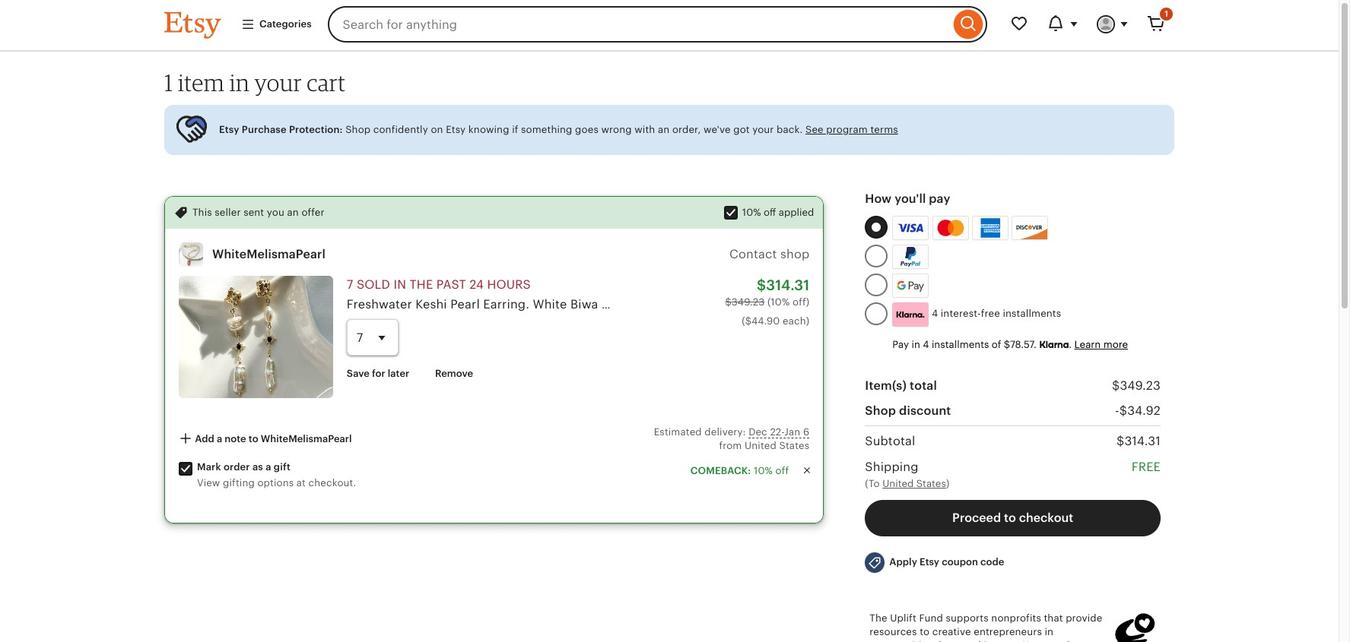 Task type: locate. For each thing, give the bounding box(es) containing it.
1 horizontal spatial 1
[[1165, 9, 1168, 18]]

remove button
[[424, 361, 485, 388]]

states down shipping on the bottom right
[[916, 478, 946, 490]]

offer
[[302, 207, 325, 218]]

4 earring. from the left
[[1018, 298, 1064, 311]]

gift
[[274, 462, 291, 473]]

united down the dec
[[745, 440, 777, 452]]

1 horizontal spatial 4
[[932, 308, 938, 320]]

1 vertical spatial united
[[883, 478, 914, 490]]

2 earring. from the left
[[679, 298, 726, 311]]

314.31 up (10%
[[766, 278, 810, 294]]

0 horizontal spatial shop
[[345, 124, 371, 135]]

drop right off)
[[838, 298, 867, 311]]

visa image
[[898, 221, 924, 235]]

4 right pay in 4 installments icon
[[932, 308, 938, 320]]

an right with
[[658, 124, 670, 135]]

None search field
[[328, 6, 987, 43]]

how you'll pay
[[865, 192, 950, 205]]

whitemelismapearl up gift
[[261, 433, 352, 445]]

united down shipping on the bottom right
[[883, 478, 914, 490]]

coupon
[[942, 557, 978, 568]]

1 horizontal spatial 314.31
[[1125, 435, 1161, 448]]

0 vertical spatial 349.23
[[732, 297, 765, 308]]

0 horizontal spatial your
[[255, 68, 302, 97]]

10% down the dec
[[754, 465, 773, 477]]

0 vertical spatial that
[[1044, 613, 1063, 624]]

etsy right apply at right bottom
[[920, 557, 939, 568]]

installments up $78.57.
[[1003, 308, 1061, 320]]

supports
[[946, 613, 989, 624]]

0 vertical spatial a
[[217, 433, 222, 445]]

a inside dropdown button
[[217, 433, 222, 445]]

can
[[1043, 640, 1061, 643]]

1 vertical spatial states
[[916, 478, 946, 490]]

3 pearl from the left
[[805, 298, 835, 311]]

2 horizontal spatial etsy
[[920, 557, 939, 568]]

earring.
[[483, 298, 529, 311], [679, 298, 726, 311], [870, 298, 916, 311], [1018, 298, 1064, 311], [1130, 298, 1176, 311]]

0 vertical spatial united
[[745, 440, 777, 452]]

etsy right on
[[446, 124, 466, 135]]

pearl
[[450, 298, 480, 311], [602, 298, 631, 311], [805, 298, 835, 311], [953, 298, 982, 311]]

your left cart
[[255, 68, 302, 97]]

pay in 4 installments image
[[893, 303, 929, 327]]

(to united states )
[[865, 478, 950, 490]]

to right 'note'
[[249, 433, 258, 445]]

states down the jan
[[779, 440, 810, 452]]

proceed to checkout button
[[865, 501, 1161, 537]]

code
[[981, 557, 1004, 568]]

none search field inside categories "banner"
[[328, 6, 987, 43]]

nonprofits
[[991, 613, 1041, 624]]

google pay image
[[893, 274, 928, 297]]

to inside dropdown button
[[249, 433, 258, 445]]

0 vertical spatial 10%
[[742, 207, 761, 218]]

earring. right star
[[1130, 298, 1176, 311]]

0 horizontal spatial drop
[[838, 298, 867, 311]]

your
[[255, 68, 302, 97], [752, 124, 774, 135]]

contact shop button
[[729, 248, 810, 261]]

off down dec 22-jan 6 link
[[776, 465, 789, 477]]

an right you at the top left of the page
[[287, 207, 299, 218]]

1 vertical spatial whitemelismapearl
[[261, 433, 352, 445]]

1 horizontal spatial drop
[[986, 298, 1014, 311]]

1 horizontal spatial installments
[[1003, 308, 1061, 320]]

item(s)
[[865, 379, 907, 392]]

dangle
[[634, 298, 676, 311]]

1 earring. from the left
[[483, 298, 529, 311]]

knowing
[[468, 124, 509, 135]]

pearl right long at the right top
[[953, 298, 982, 311]]

0 horizontal spatial 314.31
[[766, 278, 810, 294]]

resources
[[870, 627, 917, 638]]

0 horizontal spatial united
[[745, 440, 777, 452]]

shop down item(s)
[[865, 405, 896, 418]]

pay
[[893, 339, 909, 350]]

2 vertical spatial to
[[920, 627, 930, 638]]

united states button
[[883, 478, 946, 491]]

2 drop from the left
[[986, 298, 1014, 311]]

Search for anything text field
[[328, 6, 950, 43]]

in inside 7 sold in the past 24 hours freshwater keshi pearl earring. white biwa pearl dangle earring. mismatched pearl drop earring. long pearl drop earring. black star earring.
[[394, 278, 406, 291]]

0 horizontal spatial 1
[[164, 68, 173, 97]]

$78.57.
[[1004, 339, 1037, 350]]

whitemelismapearl down you at the top left of the page
[[212, 248, 326, 261]]

1 vertical spatial 314.31
[[1125, 435, 1161, 448]]

etsy inside dropdown button
[[920, 557, 939, 568]]

contact shop
[[729, 248, 810, 261]]

earring. down google pay icon
[[870, 298, 916, 311]]

0 vertical spatial 1
[[1165, 9, 1168, 18]]

proceed to checkout
[[952, 512, 1073, 525]]

united
[[745, 440, 777, 452], [883, 478, 914, 490]]

in left the
[[394, 278, 406, 291]]

back.
[[777, 124, 803, 135]]

1 link
[[1138, 6, 1174, 43]]

as
[[252, 462, 263, 473]]

paypal image
[[895, 247, 927, 267]]

your right got
[[752, 124, 774, 135]]

pearl down 24
[[450, 298, 480, 311]]

1 horizontal spatial etsy
[[446, 124, 466, 135]]

0 horizontal spatial etsy
[[219, 124, 239, 135]]

10% up contact
[[742, 207, 761, 218]]

applied
[[779, 207, 814, 218]]

1 vertical spatial that
[[935, 640, 954, 643]]

0 horizontal spatial states
[[779, 440, 810, 452]]

a right add
[[217, 433, 222, 445]]

0 vertical spatial states
[[779, 440, 810, 452]]

later
[[388, 368, 409, 380]]

1 for 1
[[1165, 9, 1168, 18]]

interest-
[[941, 308, 981, 320]]

categories
[[259, 18, 312, 30]]

comeback:
[[690, 465, 751, 477]]

drop right interest-
[[986, 298, 1014, 311]]

314.31 up the free
[[1125, 435, 1161, 448]]

0 horizontal spatial a
[[217, 433, 222, 445]]

estimated delivery: dec 22-jan 6 from united states
[[654, 426, 810, 452]]

0 horizontal spatial installments
[[932, 339, 989, 350]]

earring. right dangle
[[679, 298, 726, 311]]

gifting
[[223, 478, 255, 489]]

1 horizontal spatial to
[[920, 627, 930, 638]]

installments down interest-
[[932, 339, 989, 350]]

314.31
[[766, 278, 810, 294], [1125, 435, 1161, 448]]

pay in 4 installments of $78.57. klarna . learn more
[[893, 339, 1128, 350]]

1 vertical spatial shop
[[865, 405, 896, 418]]

provide
[[1066, 613, 1103, 624]]

1 item in your cart
[[164, 68, 346, 97]]

1 vertical spatial installments
[[932, 339, 989, 350]]

1 horizontal spatial a
[[266, 462, 271, 473]]

1 inside categories "banner"
[[1165, 9, 1168, 18]]

pearl up each)
[[805, 298, 835, 311]]

etsy
[[219, 124, 239, 135], [446, 124, 466, 135], [920, 557, 939, 568]]

0 vertical spatial installments
[[1003, 308, 1061, 320]]

22-
[[770, 426, 785, 438]]

apply
[[889, 557, 917, 568]]

349.23 up - $ 34.92
[[1120, 380, 1161, 393]]

black
[[1067, 298, 1099, 311]]

a right as
[[266, 462, 271, 473]]

whitemelismapearl image
[[179, 243, 203, 267]]

0 horizontal spatial 349.23
[[732, 297, 765, 308]]

earring. down hours
[[483, 298, 529, 311]]

freshwater keshi pearl earring. white biwa pearl dangle earring. mismatched pearl drop earring. long pearl drop earring. black star earring. link
[[347, 298, 1176, 311]]

cart
[[307, 68, 346, 97]]

1 vertical spatial 349.23
[[1120, 380, 1161, 393]]

0 vertical spatial to
[[249, 433, 258, 445]]

that up can
[[1044, 613, 1063, 624]]

1 vertical spatial your
[[752, 124, 774, 135]]

for
[[372, 368, 385, 380]]

0 vertical spatial an
[[658, 124, 670, 135]]

in up can
[[1045, 627, 1054, 638]]

1 vertical spatial to
[[1004, 512, 1016, 525]]

1 horizontal spatial an
[[658, 124, 670, 135]]

estimated
[[654, 426, 702, 438]]

1 vertical spatial 10%
[[754, 465, 773, 477]]

installments for 4
[[932, 339, 989, 350]]

that down creative
[[935, 640, 954, 643]]

$
[[757, 278, 766, 294], [725, 297, 732, 308], [745, 315, 752, 327], [1112, 380, 1120, 393], [1120, 405, 1127, 418], [1117, 435, 1125, 448]]

1 vertical spatial 4
[[923, 339, 929, 350]]

protection:
[[289, 124, 343, 135]]

314.31 inside $ 314.31 $ 349.23 (10% off) ( $ 44.90 each)
[[766, 278, 810, 294]]

0 vertical spatial 314.31
[[766, 278, 810, 294]]

pearl right biwa
[[602, 298, 631, 311]]

10%
[[742, 207, 761, 218], [754, 465, 773, 477]]

1 vertical spatial a
[[266, 462, 271, 473]]

2 horizontal spatial to
[[1004, 512, 1016, 525]]

earring. up klarna
[[1018, 298, 1064, 311]]

1
[[1165, 9, 1168, 18], [164, 68, 173, 97]]

0 vertical spatial off
[[764, 207, 776, 218]]

etsy left purchase
[[219, 124, 239, 135]]

0 vertical spatial 4
[[932, 308, 938, 320]]

shop right protection:
[[345, 124, 371, 135]]

klarna
[[1039, 339, 1069, 350]]

whitemelismapearl
[[212, 248, 326, 261], [261, 433, 352, 445]]

the
[[870, 613, 887, 624]]

349.23 up (
[[732, 297, 765, 308]]

fund
[[919, 613, 943, 624]]

0 horizontal spatial an
[[287, 207, 299, 218]]

checkout
[[1019, 512, 1073, 525]]

at
[[296, 478, 306, 489]]

(10%
[[767, 297, 790, 308]]

a
[[217, 433, 222, 445], [266, 462, 271, 473]]

states inside estimated delivery: dec 22-jan 6 from united states
[[779, 440, 810, 452]]

terms
[[871, 124, 898, 135]]

white
[[533, 298, 567, 311]]

states
[[779, 440, 810, 452], [916, 478, 946, 490]]

checkout.
[[308, 478, 356, 489]]

subtotal
[[865, 435, 915, 448]]

44.90
[[752, 315, 780, 327]]

1 vertical spatial 1
[[164, 68, 173, 97]]

sold
[[357, 278, 390, 291]]

1 horizontal spatial shop
[[865, 405, 896, 418]]

remove
[[435, 368, 473, 380]]

shipping
[[865, 461, 919, 474]]

4 right pay
[[923, 339, 929, 350]]

0 horizontal spatial to
[[249, 433, 258, 445]]

.
[[1069, 339, 1072, 350]]

we've
[[704, 124, 731, 135]]

349.23
[[732, 297, 765, 308], [1120, 380, 1161, 393]]

to down the fund on the right of the page
[[920, 627, 930, 638]]

off left the applied
[[764, 207, 776, 218]]

$ 349.23
[[1112, 380, 1161, 393]]

to right "proceed"
[[1004, 512, 1016, 525]]

in
[[229, 68, 250, 97], [394, 278, 406, 291], [912, 339, 920, 350], [1045, 627, 1054, 638]]



Task type: describe. For each thing, give the bounding box(es) containing it.
installments for free
[[1003, 308, 1061, 320]]

more
[[1104, 339, 1128, 350]]

confidently
[[373, 124, 428, 135]]

apply etsy coupon code button
[[854, 546, 1016, 580]]

long
[[920, 298, 949, 311]]

something
[[521, 124, 572, 135]]

5 earring. from the left
[[1130, 298, 1176, 311]]

whitemelismapearl inside dropdown button
[[261, 433, 352, 445]]

freshwater
[[347, 298, 412, 311]]

communities
[[870, 640, 932, 643]]

if
[[512, 124, 518, 135]]

freshwater keshi pearl earring. white biwa pearl dangle earring. mismatched pearl drop earring. long pearl drop earring. black star earring. image
[[179, 276, 333, 399]]

1 horizontal spatial 349.23
[[1120, 380, 1161, 393]]

mark
[[197, 462, 221, 473]]

0 vertical spatial whitemelismapearl
[[212, 248, 326, 261]]

whitemelismapearl link
[[212, 248, 326, 261]]

categories button
[[230, 11, 323, 38]]

- $ 34.92
[[1115, 405, 1161, 418]]

delivery:
[[705, 426, 746, 438]]

to inside button
[[1004, 512, 1016, 525]]

see
[[806, 124, 824, 135]]

1 vertical spatial off
[[776, 465, 789, 477]]

it
[[984, 640, 990, 643]]

creative
[[932, 627, 971, 638]]

this seller sent you an offer
[[192, 207, 325, 218]]

pay
[[929, 192, 950, 205]]

most.
[[993, 640, 1020, 643]]

in right pay
[[912, 339, 920, 350]]

(to
[[865, 478, 880, 490]]

1 horizontal spatial states
[[916, 478, 946, 490]]

entrepreneurs
[[974, 627, 1042, 638]]

in right item
[[229, 68, 250, 97]]

save for later
[[347, 368, 409, 380]]

0 vertical spatial your
[[255, 68, 302, 97]]

you
[[267, 207, 284, 218]]

contact
[[729, 248, 777, 261]]

seller
[[215, 207, 241, 218]]

how
[[865, 192, 892, 205]]

view
[[197, 478, 220, 489]]

4 pearl from the left
[[953, 298, 982, 311]]

apply etsy coupon code
[[889, 557, 1004, 568]]

proceed
[[952, 512, 1001, 525]]

uplift fund image
[[1114, 612, 1156, 643]]

sent
[[244, 207, 264, 218]]

314.31 for $ 314.31
[[1125, 435, 1161, 448]]

mark order as a gift view gifting options at checkout.
[[197, 462, 356, 489]]

note
[[225, 433, 246, 445]]

total
[[910, 379, 937, 392]]

star
[[1103, 298, 1127, 311]]

349.23 inside $ 314.31 $ 349.23 (10% off) ( $ 44.90 each)
[[732, 297, 765, 308]]

shop
[[780, 248, 810, 261]]

united inside estimated delivery: dec 22-jan 6 from united states
[[745, 440, 777, 452]]

free
[[981, 308, 1000, 320]]

got
[[733, 124, 750, 135]]

3 earring. from the left
[[870, 298, 916, 311]]

categories banner
[[137, 0, 1202, 52]]

order
[[224, 462, 250, 473]]

1 horizontal spatial that
[[1044, 613, 1063, 624]]

0 horizontal spatial that
[[935, 640, 954, 643]]

add a note to whitemelismapearl
[[192, 433, 352, 445]]

from
[[719, 440, 742, 452]]

uplift
[[890, 613, 917, 624]]

goes
[[575, 124, 599, 135]]

each)
[[783, 315, 810, 327]]

shop discount
[[865, 405, 951, 418]]

2 pearl from the left
[[602, 298, 631, 311]]

-
[[1115, 405, 1120, 418]]

1 drop from the left
[[838, 298, 867, 311]]

you
[[1023, 640, 1041, 643]]

24
[[469, 278, 484, 291]]

you'll
[[895, 192, 926, 205]]

off)
[[793, 297, 810, 308]]

dec
[[749, 426, 767, 438]]

discover image
[[1013, 219, 1049, 241]]

learn
[[1075, 339, 1101, 350]]

dec 22-jan 6 link
[[749, 426, 810, 438]]

1 pearl from the left
[[450, 298, 480, 311]]

0 horizontal spatial 4
[[923, 339, 929, 350]]

10% off applied
[[742, 207, 814, 218]]

item(s) total
[[865, 379, 937, 392]]

$ 314.31 $ 349.23 (10% off) ( $ 44.90 each)
[[725, 278, 810, 327]]

mastercard image
[[935, 218, 967, 238]]

discount
[[899, 405, 951, 418]]

the
[[410, 278, 433, 291]]

american express image
[[974, 218, 1006, 238]]

1 vertical spatial an
[[287, 207, 299, 218]]

mismatched
[[729, 298, 802, 311]]

the uplift fund supports nonprofits that provide resources to creative entrepreneurs in communities that need it most. you can dona
[[870, 613, 1103, 643]]

7
[[347, 278, 353, 291]]

wrong
[[601, 124, 632, 135]]

in inside the uplift fund supports nonprofits that provide resources to creative entrepreneurs in communities that need it most. you can dona
[[1045, 627, 1054, 638]]

1 for 1 item in your cart
[[164, 68, 173, 97]]

314.31 for $ 314.31 $ 349.23 (10% off) ( $ 44.90 each)
[[766, 278, 810, 294]]

6
[[803, 426, 810, 438]]

biwa
[[570, 298, 598, 311]]

to inside the uplift fund supports nonprofits that provide resources to creative entrepreneurs in communities that need it most. you can dona
[[920, 627, 930, 638]]

of
[[992, 339, 1001, 350]]

keshi
[[415, 298, 447, 311]]

7 sold in the past 24 hours freshwater keshi pearl earring. white biwa pearl dangle earring. mismatched pearl drop earring. long pearl drop earring. black star earring.
[[347, 278, 1176, 311]]

add
[[195, 433, 214, 445]]

1 horizontal spatial your
[[752, 124, 774, 135]]

0 vertical spatial shop
[[345, 124, 371, 135]]

this
[[192, 207, 212, 218]]

4 interest-free installments
[[929, 308, 1061, 320]]

a inside mark order as a gift view gifting options at checkout.
[[266, 462, 271, 473]]

save
[[347, 368, 370, 380]]

order,
[[672, 124, 701, 135]]

1 horizontal spatial united
[[883, 478, 914, 490]]

$ 314.31
[[1117, 435, 1161, 448]]



Task type: vqa. For each thing, say whether or not it's contained in the screenshot.
bottom STATES
yes



